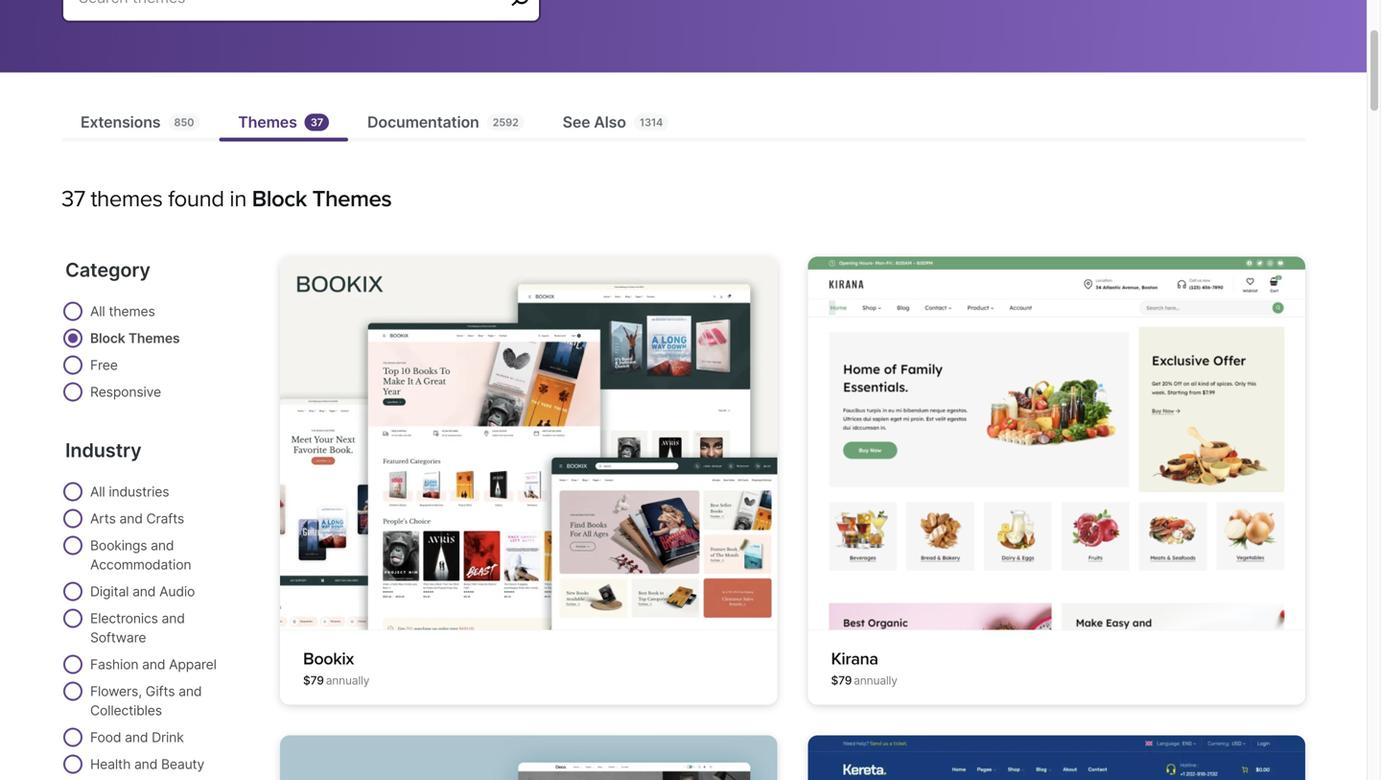 Task type: locate. For each thing, give the bounding box(es) containing it.
annually
[[326, 673, 370, 687], [854, 673, 898, 687]]

0 vertical spatial themes
[[238, 113, 297, 131]]

None search field
[[61, 0, 541, 46]]

Search themes search field
[[79, 0, 505, 11]]

1 horizontal spatial annually
[[854, 673, 898, 687]]

and down collectibles
[[125, 729, 148, 746]]

electronics and software
[[90, 610, 185, 646]]

2 annually from the left
[[854, 673, 898, 687]]

themes up block themes
[[109, 303, 155, 320]]

$79
[[303, 673, 324, 687], [832, 673, 852, 687]]

all
[[90, 303, 105, 320], [90, 484, 105, 500]]

annually inside bookix $79 annually
[[326, 673, 370, 687]]

0 vertical spatial block
[[252, 185, 307, 213]]

0 vertical spatial themes
[[91, 185, 163, 213]]

electronics
[[90, 610, 158, 627]]

food and drink
[[90, 729, 184, 746]]

free
[[90, 357, 118, 373]]

annually down the bookix link
[[326, 673, 370, 687]]

and down apparel
[[179, 683, 202, 700]]

extensions
[[81, 113, 161, 131]]

and down food and drink
[[134, 756, 158, 772]]

and for accommodation
[[151, 537, 174, 554]]

37
[[311, 116, 323, 129], [61, 185, 85, 213]]

1 vertical spatial themes
[[312, 185, 392, 213]]

all themes
[[90, 303, 155, 320]]

collectibles
[[90, 702, 162, 719]]

1 horizontal spatial 37
[[311, 116, 323, 129]]

0 horizontal spatial 37
[[61, 185, 85, 213]]

crafts
[[146, 510, 184, 527]]

1 vertical spatial block
[[90, 330, 125, 346]]

all up arts
[[90, 484, 105, 500]]

and down all industries
[[119, 510, 143, 527]]

$79 down 'kirana'
[[832, 673, 852, 687]]

0 horizontal spatial themes
[[128, 330, 180, 346]]

themes
[[91, 185, 163, 213], [109, 303, 155, 320]]

1314
[[640, 116, 663, 129]]

0 vertical spatial 37
[[311, 116, 323, 129]]

and down audio
[[162, 610, 185, 627]]

digital
[[90, 583, 129, 600]]

1 vertical spatial all
[[90, 484, 105, 500]]

1 horizontal spatial themes
[[238, 113, 297, 131]]

2592
[[493, 116, 519, 129]]

1 vertical spatial themes
[[109, 303, 155, 320]]

and inside electronics and software
[[162, 610, 185, 627]]

and up gifts on the bottom of page
[[142, 656, 165, 673]]

themes
[[238, 113, 297, 131], [312, 185, 392, 213], [128, 330, 180, 346]]

block up free
[[90, 330, 125, 346]]

0 horizontal spatial $79
[[303, 673, 324, 687]]

$79 down the bookix link
[[303, 673, 324, 687]]

block
[[252, 185, 307, 213], [90, 330, 125, 346]]

1 all from the top
[[90, 303, 105, 320]]

0 vertical spatial all
[[90, 303, 105, 320]]

industries
[[109, 484, 169, 500]]

and for audio
[[132, 583, 156, 600]]

annually for kirana
[[854, 673, 898, 687]]

and for software
[[162, 610, 185, 627]]

$79 inside bookix $79 annually
[[303, 673, 324, 687]]

$79 inside kirana $79 annually
[[832, 673, 852, 687]]

and
[[119, 510, 143, 527], [151, 537, 174, 554], [132, 583, 156, 600], [162, 610, 185, 627], [142, 656, 165, 673], [179, 683, 202, 700], [125, 729, 148, 746], [134, 756, 158, 772]]

0 horizontal spatial annually
[[326, 673, 370, 687]]

health
[[90, 756, 131, 772]]

and down accommodation
[[132, 583, 156, 600]]

see
[[563, 113, 591, 131]]

37 themes found in block themes
[[61, 185, 392, 213]]

themes for 37
[[91, 185, 163, 213]]

all down category
[[90, 303, 105, 320]]

audio
[[159, 583, 195, 600]]

annually for bookix
[[326, 673, 370, 687]]

all for industry
[[90, 484, 105, 500]]

1 $79 from the left
[[303, 673, 324, 687]]

annually inside kirana $79 annually
[[854, 673, 898, 687]]

2 all from the top
[[90, 484, 105, 500]]

also
[[594, 113, 626, 131]]

themes for all
[[109, 303, 155, 320]]

1 horizontal spatial block
[[252, 185, 307, 213]]

bookix $79 annually
[[303, 649, 370, 687]]

and inside bookings and accommodation
[[151, 537, 174, 554]]

and down crafts on the left bottom of page
[[151, 537, 174, 554]]

1 annually from the left
[[326, 673, 370, 687]]

1 horizontal spatial $79
[[832, 673, 852, 687]]

and for crafts
[[119, 510, 143, 527]]

drink
[[152, 729, 184, 746]]

annually down kirana link at the bottom right of the page
[[854, 673, 898, 687]]

arts and crafts
[[90, 510, 184, 527]]

1 vertical spatial 37
[[61, 185, 85, 213]]

block right in
[[252, 185, 307, 213]]

themes left found
[[91, 185, 163, 213]]

2 $79 from the left
[[832, 673, 852, 687]]

apparel
[[169, 656, 217, 673]]



Task type: vqa. For each thing, say whether or not it's contained in the screenshot.


Task type: describe. For each thing, give the bounding box(es) containing it.
bookings and accommodation
[[90, 537, 191, 573]]

documentation
[[368, 113, 479, 131]]

kirana $79 annually
[[832, 649, 898, 687]]

gifts
[[146, 683, 175, 700]]

$79 for kirana
[[832, 673, 852, 687]]

flowers, gifts and collectibles
[[90, 683, 202, 719]]

digital and audio
[[90, 583, 195, 600]]

850
[[174, 116, 194, 129]]

37 for 37 themes found in block themes
[[61, 185, 85, 213]]

0 horizontal spatial block
[[90, 330, 125, 346]]

kirana
[[832, 649, 879, 669]]

in
[[230, 185, 247, 213]]

software
[[90, 629, 146, 646]]

37 for 37
[[311, 116, 323, 129]]

kirana link
[[832, 649, 879, 669]]

all for category
[[90, 303, 105, 320]]

block themes
[[90, 330, 180, 346]]

health and beauty
[[90, 756, 204, 772]]

flowers,
[[90, 683, 142, 700]]

food
[[90, 729, 121, 746]]

$79 for bookix
[[303, 673, 324, 687]]

and for apparel
[[142, 656, 165, 673]]

beauty
[[161, 756, 204, 772]]

responsive
[[90, 384, 161, 400]]

and inside flowers, gifts and collectibles
[[179, 683, 202, 700]]

industry
[[65, 439, 141, 462]]

2 horizontal spatial themes
[[312, 185, 392, 213]]

fashion and apparel
[[90, 656, 217, 673]]

all industries
[[90, 484, 169, 500]]

bookix
[[303, 649, 354, 669]]

and for drink
[[125, 729, 148, 746]]

bookix link
[[303, 649, 354, 669]]

bookings
[[90, 537, 147, 554]]

accommodation
[[90, 557, 191, 573]]

fashion
[[90, 656, 139, 673]]

found
[[168, 185, 224, 213]]

category
[[65, 258, 150, 282]]

2 vertical spatial themes
[[128, 330, 180, 346]]

and for beauty
[[134, 756, 158, 772]]

arts
[[90, 510, 116, 527]]

see also
[[563, 113, 626, 131]]



